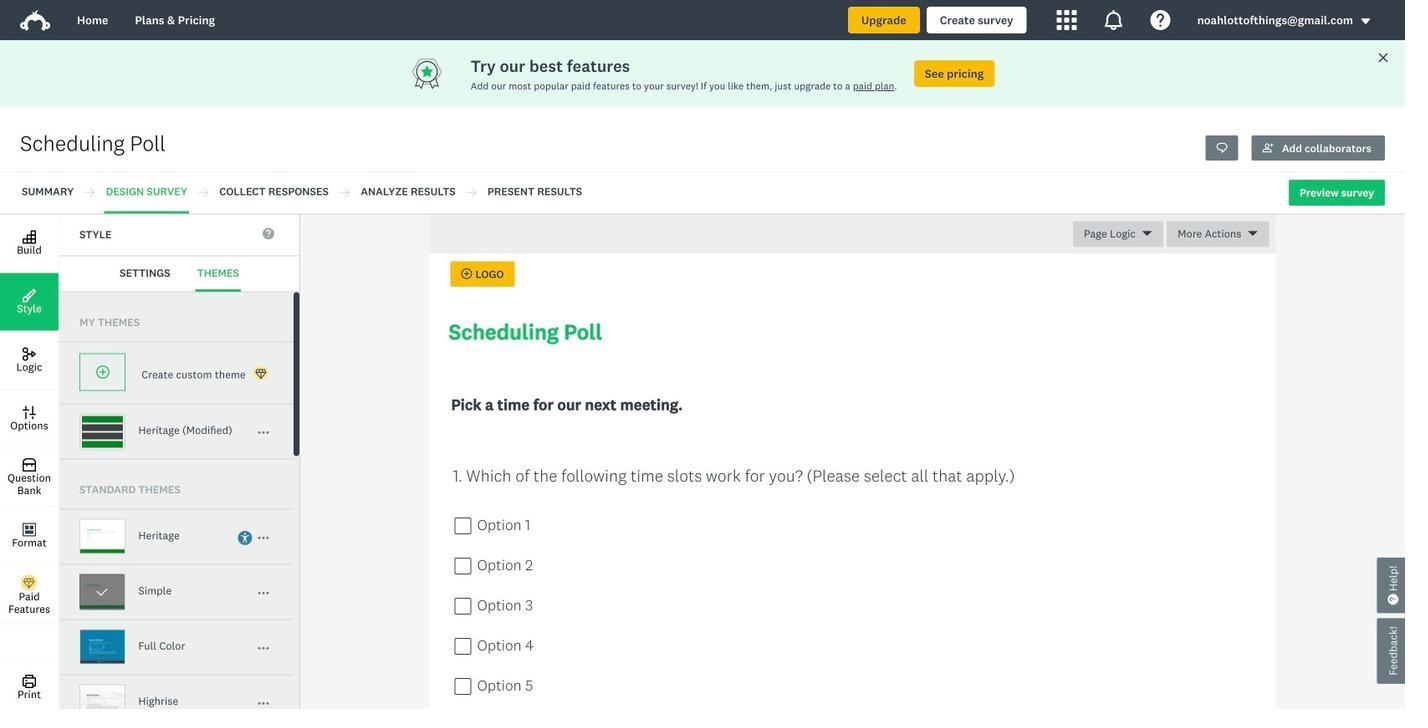 Task type: vqa. For each thing, say whether or not it's contained in the screenshot.
second PRODUCTS ICON from the right
yes



Task type: locate. For each thing, give the bounding box(es) containing it.
1 products icon image from the left
[[1057, 10, 1078, 30]]

products icon image
[[1057, 10, 1078, 30], [1104, 10, 1124, 30]]

1 horizontal spatial products icon image
[[1104, 10, 1124, 30]]

0 horizontal spatial products icon image
[[1057, 10, 1078, 30]]



Task type: describe. For each thing, give the bounding box(es) containing it.
dropdown arrow image
[[1361, 15, 1373, 27]]

rewards image
[[411, 57, 471, 90]]

surveymonkey logo image
[[20, 10, 50, 31]]

2 products icon image from the left
[[1104, 10, 1124, 30]]

help icon image
[[1151, 10, 1171, 30]]



